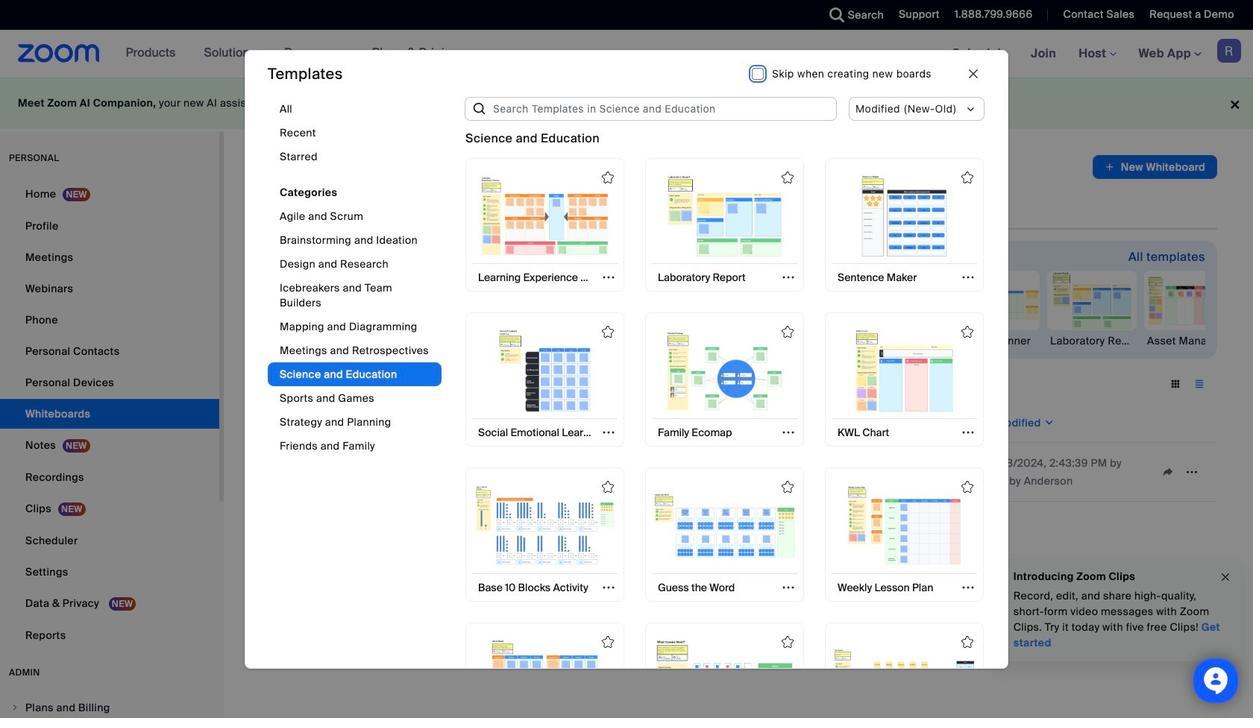 Task type: describe. For each thing, give the bounding box(es) containing it.
thumbnail for social emotional learning image
[[474, 329, 616, 413]]

list mode, selected image
[[1188, 378, 1212, 391]]

card for template sentence maker element
[[825, 158, 984, 292]]

card for template kwl chart element
[[825, 313, 984, 447]]

card for template what comes next? element
[[645, 623, 804, 719]]

meetings navigation
[[941, 30, 1253, 78]]

fun fact element
[[369, 334, 458, 348]]

close image
[[1220, 569, 1232, 586]]

card for template family ecomap element
[[645, 313, 804, 447]]

thumbnail for sentence maker image
[[834, 174, 976, 258]]

thumbnail for kwl chart image
[[834, 329, 976, 413]]

0 horizontal spatial cell
[[263, 467, 275, 479]]

product information navigation
[[115, 30, 471, 78]]

uml class diagram element
[[660, 334, 749, 348]]

thumbnail for word study image
[[474, 639, 616, 719]]

thumbnail for laboratory report image
[[654, 174, 796, 258]]

card for template weekly lesson plan element
[[825, 468, 984, 602]]

asset management element
[[1145, 334, 1234, 348]]

card for template laboratory report element
[[645, 158, 804, 292]]

add to starred image for card for template word study element on the bottom of page
[[602, 636, 614, 648]]

thumbnail for family ecomap image
[[654, 329, 796, 413]]

thumbnail for guess the word image
[[654, 484, 796, 567]]

Search Templates in Science and Education text field
[[487, 97, 837, 121]]

add to starred image for thumbnail for weekly lesson plan
[[962, 481, 974, 493]]

card for template base 10 blocks activity element
[[466, 468, 625, 602]]

card for template word study element
[[466, 623, 625, 719]]

card for template social emotional learning element
[[466, 313, 625, 447]]

close image
[[969, 69, 978, 78]]

add to starred image for thumbnail for learning experience canvas
[[602, 171, 614, 183]]

weekly schedule element
[[757, 334, 846, 348]]

thumbnail for weekly lesson plan image
[[834, 484, 976, 567]]

add to starred image inside card for template guess the word element
[[782, 481, 794, 493]]



Task type: locate. For each thing, give the bounding box(es) containing it.
Search text field
[[266, 372, 392, 396]]

application
[[1093, 155, 1218, 179], [260, 404, 1218, 502], [602, 461, 696, 483]]

add to starred image inside card for template learning experience canvas element
[[602, 171, 614, 183]]

add to starred image
[[782, 481, 794, 493], [602, 636, 614, 648], [782, 636, 794, 648], [962, 636, 974, 648]]

banner
[[0, 30, 1253, 78]]

add to starred image for "thumbnail for kwl chart"
[[962, 326, 974, 338]]

add to starred image inside card for template what comes next? element
[[782, 636, 794, 648]]

thumbnail for learning experience canvas image
[[474, 174, 616, 258]]

card for template fly swatter element
[[825, 623, 984, 719]]

show and tell with a twist element
[[854, 334, 943, 348]]

add to starred image inside card for template base 10 blocks activity element
[[602, 481, 614, 493]]

digital marketing canvas element
[[563, 334, 652, 348]]

status
[[466, 130, 600, 147]]

add to starred image for thumbnail for sentence maker
[[962, 171, 974, 183]]

add to starred image inside card for template family ecomap element
[[782, 326, 794, 338]]

add to starred image inside card for template word study element
[[602, 636, 614, 648]]

add to starred image for 'card for template fly swatter' element
[[962, 636, 974, 648]]

me-we-us retrospective element
[[272, 334, 361, 348]]

card for template guess the word element
[[645, 468, 804, 602]]

thumbnail for base 10 blocks activity image
[[474, 484, 616, 567]]

add to starred image inside card for template sentence maker element
[[962, 171, 974, 183]]

add to starred image for thumbnail for laboratory report
[[782, 171, 794, 183]]

thumbnail for fly swatter image
[[834, 639, 976, 719]]

add to starred image for thumbnail for social emotional learning
[[602, 326, 614, 338]]

add to starred image inside card for template weekly lesson plan element
[[962, 481, 974, 493]]

categories element
[[268, 97, 442, 473]]

add to starred image inside card for template social emotional learning element
[[602, 326, 614, 338]]

grid mode, not selected image
[[1164, 378, 1188, 391]]

add to starred image for thumbnail for base 10 blocks activity
[[602, 481, 614, 493]]

footer
[[0, 78, 1253, 129]]

personal menu menu
[[0, 179, 219, 652]]

add to starred image inside card for template laboratory report element
[[782, 171, 794, 183]]

learning experience canvas element
[[466, 334, 555, 348]]

card for template learning experience canvas element
[[466, 158, 625, 292]]

add to starred image inside card for template kwl chart element
[[962, 326, 974, 338]]

cell
[[263, 467, 275, 479], [846, 469, 990, 475]]

add to starred image for card for template what comes next? element on the bottom right of page
[[782, 636, 794, 648]]

thumbnail for what comes next? image
[[654, 639, 796, 719]]

tabs of all whiteboard page tab list
[[260, 191, 912, 230]]

1 horizontal spatial cell
[[846, 469, 990, 475]]

laboratory report element
[[1048, 334, 1137, 348]]

weekly planner element
[[951, 334, 1040, 348]]

add to starred image for thumbnail for family ecomap
[[782, 326, 794, 338]]

add to starred image inside 'card for template fly swatter' element
[[962, 636, 974, 648]]

add to starred image
[[602, 171, 614, 183], [782, 171, 794, 183], [962, 171, 974, 183], [602, 326, 614, 338], [782, 326, 794, 338], [962, 326, 974, 338], [602, 481, 614, 493], [962, 481, 974, 493]]



Task type: vqa. For each thing, say whether or not it's contained in the screenshot.
Quote
no



